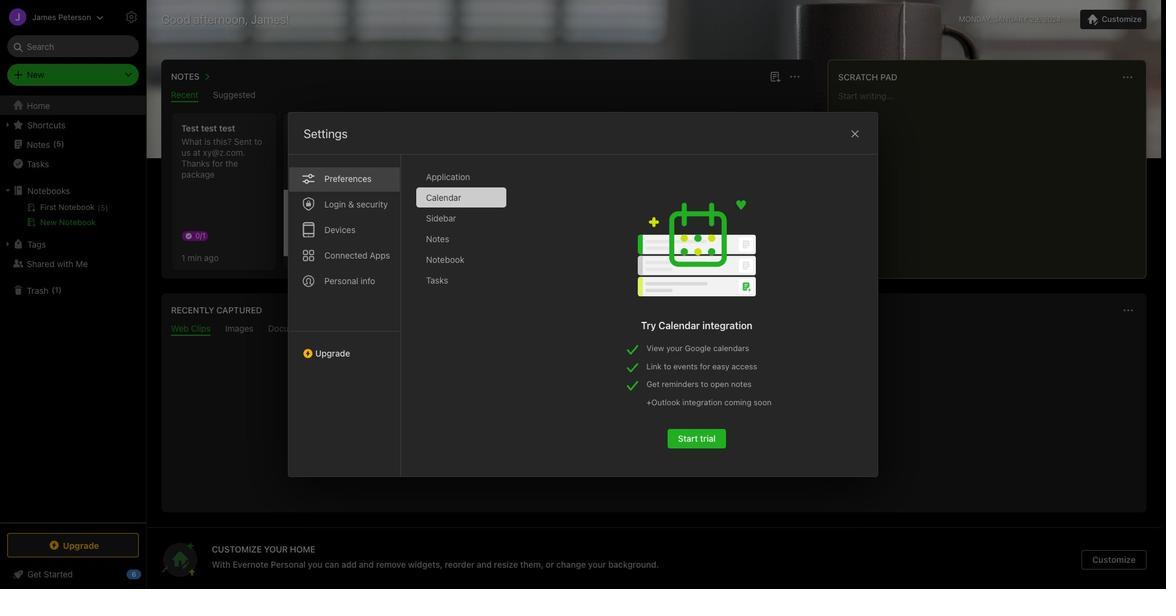 Task type: locate. For each thing, give the bounding box(es) containing it.
( down shortcuts
[[53, 139, 56, 149]]

dec
[[419, 172, 433, 181]]

for inside test test test what is this? sent to us at xy@z.com. thanks for the package
[[212, 158, 223, 169]]

1 horizontal spatial and
[[477, 559, 492, 570]]

) inside notes ( 5 )
[[61, 139, 64, 149]]

0 horizontal spatial 1
[[55, 285, 58, 295]]

11/7/23
[[629, 252, 657, 263]]

( inside notes ( 5 )
[[53, 139, 56, 149]]

1 vertical spatial test
[[517, 147, 534, 158]]

2 vertical spatial notes
[[426, 234, 449, 244]]

1 right "trash"
[[55, 285, 58, 295]]

customize your home with evernote personal you can add and remove widgets, reorder and resize them, or change your background.
[[212, 544, 659, 570]]

1 vertical spatial 0/1
[[195, 231, 206, 240]]

1 vertical spatial notebook
[[426, 254, 464, 265]]

integration
[[702, 320, 753, 331], [683, 397, 722, 407]]

0 horizontal spatial for
[[212, 158, 223, 169]]

events
[[673, 361, 698, 371]]

new up the home on the top left
[[27, 69, 44, 80]]

0 horizontal spatial tasks
[[27, 159, 49, 169]]

1 horizontal spatial 1
[[181, 252, 185, 263]]

text...
[[570, 136, 593, 147]]

0 vertical spatial the
[[225, 158, 238, 169]]

your inside the customize your home with evernote personal you can add and remove widgets, reorder and resize them, or change your background.
[[588, 559, 606, 570]]

mauris
[[405, 180, 432, 190]]

application
[[426, 172, 470, 182]]

2 and from the left
[[477, 559, 492, 570]]

1 vertical spatial )
[[58, 285, 62, 295]]

home
[[290, 544, 315, 554]]

0 vertical spatial new
[[27, 69, 44, 80]]

1 left min
[[181, 252, 185, 263]]

notebook inside tab
[[426, 254, 464, 265]]

images
[[225, 323, 254, 334]]

tab list
[[164, 89, 811, 102], [288, 155, 401, 477], [416, 167, 516, 477], [164, 323, 1144, 336]]

+outlook integration coming soon
[[646, 397, 772, 407]]

to right sent
[[254, 136, 262, 147]]

notes inside 'button'
[[171, 71, 200, 82]]

to right link
[[664, 361, 671, 371]]

0 vertical spatial )
[[61, 139, 64, 149]]

1 horizontal spatial notes
[[171, 71, 200, 82]]

None search field
[[16, 35, 130, 57]]

1 horizontal spatial upgrade
[[315, 348, 350, 358]]

1 horizontal spatial thumbnail image
[[427, 226, 469, 268]]

start trial
[[678, 433, 716, 444]]

etiam fermentum luc tus ultrices. nam ve hicula fuam ac eleifend vulputate. mauris nisi orci, bibendum sed purus ac, dapibus cursus risus. proin maximus, augue qu...
[[405, 136, 490, 234]]

1 horizontal spatial calendar
[[658, 320, 700, 331]]

tasks down notebook tab
[[426, 275, 448, 285]]

1 horizontal spatial 12/15/23
[[405, 206, 439, 216]]

thumbnail image
[[284, 190, 388, 256], [427, 226, 469, 268]]

etiam
[[405, 136, 427, 147]]

) inside trash ( 1 )
[[58, 285, 62, 295]]

upgrade
[[315, 348, 350, 358], [63, 540, 99, 550]]

try calendar integration
[[641, 320, 753, 331]]

0 horizontal spatial and
[[359, 559, 374, 570]]

monday,
[[959, 15, 992, 24]]

1 vertical spatial the
[[700, 428, 714, 439]]

0 horizontal spatial thumbnail image
[[284, 190, 388, 256]]

world
[[540, 169, 563, 180]]

test
[[201, 123, 217, 133], [219, 123, 235, 133], [536, 147, 551, 158], [554, 147, 569, 158], [571, 147, 586, 158], [517, 158, 532, 169], [535, 158, 550, 169], [552, 158, 567, 169], [569, 158, 584, 169], [587, 158, 602, 169]]

afternoon,
[[193, 12, 248, 26]]

good
[[161, 12, 191, 26]]

web
[[636, 453, 655, 464]]

the right start on the bottom
[[700, 428, 714, 439]]

0 vertical spatial 12/15/23
[[293, 157, 327, 168]]

0 horizontal spatial upgrade
[[63, 540, 99, 550]]

0 horizontal spatial your
[[588, 559, 606, 570]]

1 vertical spatial 12/15/23
[[405, 206, 439, 216]]

0 horizontal spatial upgrade button
[[7, 533, 139, 557]]

1 vertical spatial for
[[700, 361, 710, 371]]

sed
[[447, 191, 461, 201]]

xy@z.com.
[[203, 147, 246, 158]]

clip web content
[[615, 453, 693, 464]]

1 vertical spatial new
[[40, 217, 57, 227]]

notes left 5
[[27, 139, 50, 149]]

notebook up tags button
[[59, 217, 96, 227]]

risus.
[[405, 213, 427, 223]]

suggested
[[213, 89, 255, 100]]

0/1 up 1 min ago
[[195, 231, 206, 240]]

link to events for easy access
[[646, 361, 757, 371]]

2 horizontal spatial to
[[701, 379, 708, 389]]

dec 17, 2023, 9:00 am
[[419, 172, 497, 181]]

1 horizontal spatial 0/1
[[419, 185, 430, 194]]

1 vertical spatial upgrade button
[[7, 533, 139, 557]]

me
[[76, 258, 88, 269]]

shared with me
[[27, 258, 88, 269]]

( for notes
[[53, 139, 56, 149]]

0 vertical spatial (
[[53, 139, 56, 149]]

0 horizontal spatial 0/1
[[195, 231, 206, 240]]

1 vertical spatial (
[[52, 285, 55, 295]]

1 vertical spatial personal
[[271, 559, 306, 570]]

the down xy@z.com.
[[225, 158, 238, 169]]

documents
[[268, 323, 313, 334]]

0/1 down dec
[[419, 185, 430, 194]]

notes up recent
[[171, 71, 200, 82]]

luc
[[475, 136, 490, 147]]

integration up calendars
[[702, 320, 753, 331]]

to inside test test test what is this? sent to us at xy@z.com. thanks for the package
[[254, 136, 262, 147]]

0 vertical spatial personal
[[324, 276, 358, 286]]

and right add
[[359, 559, 374, 570]]

web.
[[716, 428, 737, 439]]

customize
[[1102, 14, 1142, 24], [1092, 554, 1136, 565]]

proin
[[429, 213, 449, 223]]

tree
[[0, 96, 146, 522]]

new up tags
[[40, 217, 57, 227]]

notes tab
[[416, 229, 506, 249]]

notebooks link
[[0, 181, 145, 200]]

connected
[[324, 250, 368, 260]]

1 vertical spatial 1
[[55, 285, 58, 295]]

12/15/23 down bibendum
[[405, 206, 439, 216]]

thumbnail image for untitled
[[284, 190, 388, 256]]

tree containing home
[[0, 96, 146, 522]]

personal inside the customize your home with evernote personal you can add and remove widgets, reorder and resize them, or change your background.
[[271, 559, 306, 570]]

to
[[254, 136, 262, 147], [664, 361, 671, 371], [701, 379, 708, 389]]

images tab
[[225, 323, 254, 336]]

0 horizontal spatial calendar
[[426, 192, 461, 203]]

new for new
[[27, 69, 44, 80]]

test up what
[[181, 123, 199, 133]]

notes inside notes ( 5 )
[[27, 139, 50, 149]]

1 horizontal spatial tasks
[[426, 275, 448, 285]]

personal down connected
[[324, 276, 358, 286]]

bibendum
[[405, 191, 445, 201]]

( right "trash"
[[52, 285, 55, 295]]

untitled
[[293, 123, 326, 133]]

new notebook group
[[0, 200, 145, 234]]

1 vertical spatial customize
[[1092, 554, 1136, 565]]

documents tab
[[268, 323, 313, 336]]

0 vertical spatial for
[[212, 158, 223, 169]]

0 vertical spatial tasks
[[27, 159, 49, 169]]

test down editing
[[517, 147, 534, 158]]

personal down 'your'
[[271, 559, 306, 570]]

notes
[[731, 379, 752, 389]]

your right change
[[588, 559, 606, 570]]

link
[[646, 361, 662, 371]]

0 horizontal spatial notes
[[27, 139, 50, 149]]

for left easy
[[700, 361, 710, 371]]

1 horizontal spatial upgrade button
[[288, 331, 400, 363]]

ac,
[[405, 202, 417, 212]]

1 vertical spatial tasks
[[426, 275, 448, 285]]

0 horizontal spatial test
[[181, 123, 199, 133]]

( inside trash ( 1 )
[[52, 285, 55, 295]]

tab list containing application
[[416, 167, 516, 477]]

0 vertical spatial customize
[[1102, 14, 1142, 24]]

0 horizontal spatial notebook
[[59, 217, 96, 227]]

0 vertical spatial notes
[[171, 71, 200, 82]]

shortcuts
[[27, 120, 66, 130]]

tasks down notes ( 5 )
[[27, 159, 49, 169]]

calendar up view your google calendars
[[658, 320, 700, 331]]

ve
[[474, 147, 487, 158]]

0 horizontal spatial the
[[225, 158, 238, 169]]

0 horizontal spatial personal
[[271, 559, 306, 570]]

the
[[225, 158, 238, 169], [700, 428, 714, 439]]

shared
[[27, 258, 55, 269]]

scratch pad
[[838, 72, 897, 82]]

1 horizontal spatial test
[[517, 147, 534, 158]]

0 vertical spatial your
[[666, 343, 683, 353]]

your right view
[[666, 343, 683, 353]]

remove
[[376, 559, 406, 570]]

hello
[[517, 169, 537, 180]]

new button
[[7, 64, 139, 86]]

new inside popup button
[[27, 69, 44, 80]]

reorder
[[445, 559, 475, 570]]

emails
[[365, 323, 390, 334]]

upgrade button
[[288, 331, 400, 363], [7, 533, 139, 557]]

integration down get reminders to open notes
[[683, 397, 722, 407]]

1 vertical spatial your
[[588, 559, 606, 570]]

1 vertical spatial notes
[[27, 139, 50, 149]]

1 horizontal spatial to
[[664, 361, 671, 371]]

2 horizontal spatial notes
[[426, 234, 449, 244]]

new inside 'button'
[[40, 217, 57, 227]]

12/15/23 down settings
[[293, 157, 327, 168]]

to left open
[[701, 379, 708, 389]]

0 horizontal spatial to
[[254, 136, 262, 147]]

for
[[212, 158, 223, 169], [700, 361, 710, 371]]

dapibus
[[419, 202, 451, 212]]

cursus
[[453, 202, 479, 212]]

notebook
[[59, 217, 96, 227], [426, 254, 464, 265]]

and left resize
[[477, 559, 492, 570]]

) down shortcuts button
[[61, 139, 64, 149]]

them,
[[520, 559, 543, 570]]

Start writing… text field
[[838, 91, 1145, 268]]

purus
[[464, 191, 486, 201]]

audio tab
[[328, 323, 350, 336]]

james!
[[251, 12, 289, 26]]

1
[[181, 252, 185, 263], [55, 285, 58, 295]]

(
[[53, 139, 56, 149], [52, 285, 55, 295]]

1 vertical spatial calendar
[[658, 320, 700, 331]]

eleifend
[[405, 169, 437, 180]]

) for trash
[[58, 285, 62, 295]]

notes down proin
[[426, 234, 449, 244]]

1 horizontal spatial personal
[[324, 276, 358, 286]]

notebook inside 'button'
[[59, 217, 96, 227]]

1 horizontal spatial notebook
[[426, 254, 464, 265]]

notes button
[[169, 69, 214, 84]]

calendar down nisi
[[426, 192, 461, 203]]

trial
[[700, 433, 716, 444]]

home link
[[0, 96, 146, 115]]

your
[[264, 544, 288, 554]]

0 vertical spatial calendar
[[426, 192, 461, 203]]

0 vertical spatial notebook
[[59, 217, 96, 227]]

scratch pad button
[[836, 70, 897, 85]]

1 min ago
[[181, 252, 219, 263]]

evernote
[[233, 559, 269, 570]]

for down xy@z.com.
[[212, 158, 223, 169]]

) right "trash"
[[58, 285, 62, 295]]

new
[[27, 69, 44, 80], [40, 217, 57, 227]]

0 vertical spatial 1
[[181, 252, 185, 263]]

calendar tab
[[416, 187, 506, 208]]

Search text field
[[16, 35, 130, 57]]

0 vertical spatial test
[[181, 123, 199, 133]]

tab list containing preferences
[[288, 155, 401, 477]]

0 vertical spatial to
[[254, 136, 262, 147]]

notebook up "tasks" tab at the left top of page
[[426, 254, 464, 265]]



Task type: vqa. For each thing, say whether or not it's contained in the screenshot.
topmost Only Notebook button
no



Task type: describe. For each thing, give the bounding box(es) containing it.
sidebar
[[426, 213, 456, 223]]

shortcuts button
[[0, 115, 145, 135]]

tab list containing web clips
[[164, 323, 1144, 336]]

can
[[325, 559, 339, 570]]

settings image
[[124, 10, 139, 24]]

tags button
[[0, 234, 145, 254]]

orci,
[[450, 180, 467, 190]]

editing some text... test test test test test test test test test hello world amiright
[[517, 136, 602, 180]]

save
[[571, 428, 592, 439]]

0 vertical spatial upgrade button
[[288, 331, 400, 363]]

clip web content button
[[605, 449, 703, 470]]

is
[[204, 136, 211, 147]]

2 vertical spatial to
[[701, 379, 708, 389]]

0 vertical spatial 0/1
[[419, 185, 430, 194]]

tasks inside button
[[27, 159, 49, 169]]

expand notebooks image
[[3, 186, 13, 195]]

us
[[181, 147, 191, 158]]

try
[[641, 320, 656, 331]]

notebooks
[[27, 185, 70, 196]]

apps
[[370, 250, 390, 260]]

maximus,
[[451, 213, 489, 223]]

clip
[[615, 453, 633, 464]]

29,
[[1030, 15, 1041, 24]]

application tab
[[416, 167, 506, 187]]

save useful information from the web.
[[571, 428, 737, 439]]

home
[[27, 100, 50, 110]]

start
[[678, 433, 698, 444]]

thanks
[[181, 158, 210, 169]]

( for trash
[[52, 285, 55, 295]]

suggested tab
[[213, 89, 255, 102]]

0 vertical spatial integration
[[702, 320, 753, 331]]

ago
[[204, 252, 219, 263]]

emails tab
[[365, 323, 390, 336]]

1 vertical spatial customize button
[[1082, 550, 1147, 570]]

editing
[[517, 136, 544, 147]]

tasks inside tab
[[426, 275, 448, 285]]

1 inside trash ( 1 )
[[55, 285, 58, 295]]

information
[[624, 428, 674, 439]]

settings
[[304, 127, 348, 141]]

tus
[[405, 136, 490, 158]]

0 vertical spatial customize button
[[1080, 10, 1147, 29]]

notes ( 5 )
[[27, 139, 64, 149]]

recently captured button
[[169, 303, 262, 318]]

monday, january 29, 2024
[[959, 15, 1061, 24]]

trash
[[27, 285, 49, 295]]

web
[[171, 323, 189, 334]]

amiright
[[565, 169, 597, 180]]

nisi
[[434, 180, 447, 190]]

login
[[324, 199, 346, 209]]

customize
[[212, 544, 262, 554]]

ac
[[453, 158, 462, 169]]

1 and from the left
[[359, 559, 374, 570]]

tab list containing recent
[[164, 89, 811, 102]]

close image
[[848, 127, 862, 141]]

test inside "editing some text... test test test test test test test test test hello world amiright"
[[517, 147, 534, 158]]

) for notes
[[61, 139, 64, 149]]

at
[[193, 147, 201, 158]]

17,
[[435, 172, 444, 181]]

resize
[[494, 559, 518, 570]]

view
[[646, 343, 664, 353]]

editing some text... test test test test test test test test test hello world amiright button
[[508, 113, 612, 270]]

the inside test test test what is this? sent to us at xy@z.com. thanks for the package
[[225, 158, 238, 169]]

test inside test test test what is this? sent to us at xy@z.com. thanks for the package
[[181, 123, 199, 133]]

from
[[676, 428, 697, 439]]

recent tab
[[171, 89, 198, 102]]

new for new notebook
[[40, 217, 57, 227]]

nam
[[454, 147, 472, 158]]

clips
[[191, 323, 211, 334]]

+outlook
[[646, 397, 680, 407]]

captured
[[216, 305, 262, 315]]

1 vertical spatial integration
[[683, 397, 722, 407]]

easy
[[712, 361, 729, 371]]

with
[[212, 559, 230, 570]]

expand tags image
[[3, 239, 13, 249]]

soon
[[754, 397, 772, 407]]

pad
[[880, 72, 897, 82]]

tasks button
[[0, 154, 145, 173]]

recently captured
[[171, 305, 262, 315]]

notes inside tab
[[426, 234, 449, 244]]

augue
[[405, 224, 430, 234]]

this?
[[213, 136, 232, 147]]

coming
[[724, 397, 752, 407]]

audio
[[328, 323, 350, 334]]

0 vertical spatial upgrade
[[315, 348, 350, 358]]

1 vertical spatial to
[[664, 361, 671, 371]]

change
[[556, 559, 586, 570]]

start trial button
[[668, 429, 726, 449]]

thumbnail image for etiam fermentum luc tus ultrices. nam ve hicula fuam ac eleifend vulputate. mauris nisi orci, bibendum sed purus ac, dapibus cursus risus. proin maximus, augue qu...
[[427, 226, 469, 268]]

january
[[994, 15, 1028, 24]]

web clips tab
[[171, 323, 211, 336]]

am
[[486, 172, 497, 181]]

shared with me link
[[0, 254, 145, 273]]

1 horizontal spatial your
[[666, 343, 683, 353]]

tags
[[27, 239, 46, 249]]

0 horizontal spatial 12/15/23
[[293, 157, 327, 168]]

1 horizontal spatial for
[[700, 361, 710, 371]]

2024
[[1043, 15, 1061, 24]]

you
[[308, 559, 322, 570]]

calendar inside tab
[[426, 192, 461, 203]]

1 vertical spatial upgrade
[[63, 540, 99, 550]]

notebook tab
[[416, 250, 506, 270]]

personal info
[[324, 276, 375, 286]]

sent
[[234, 136, 252, 147]]

trash ( 1 )
[[27, 285, 62, 295]]

recent
[[171, 89, 198, 100]]

sidebar tab
[[416, 208, 506, 228]]

reminders
[[662, 379, 699, 389]]

vulputate.
[[439, 169, 478, 180]]

open
[[710, 379, 729, 389]]

hicula
[[405, 147, 487, 169]]

security
[[356, 199, 388, 209]]

info
[[361, 276, 375, 286]]

tasks tab
[[416, 270, 506, 290]]

devices
[[324, 225, 356, 235]]

1 horizontal spatial the
[[700, 428, 714, 439]]

ultrices.
[[420, 147, 451, 158]]

connected apps
[[324, 250, 390, 260]]

login & security
[[324, 199, 388, 209]]



